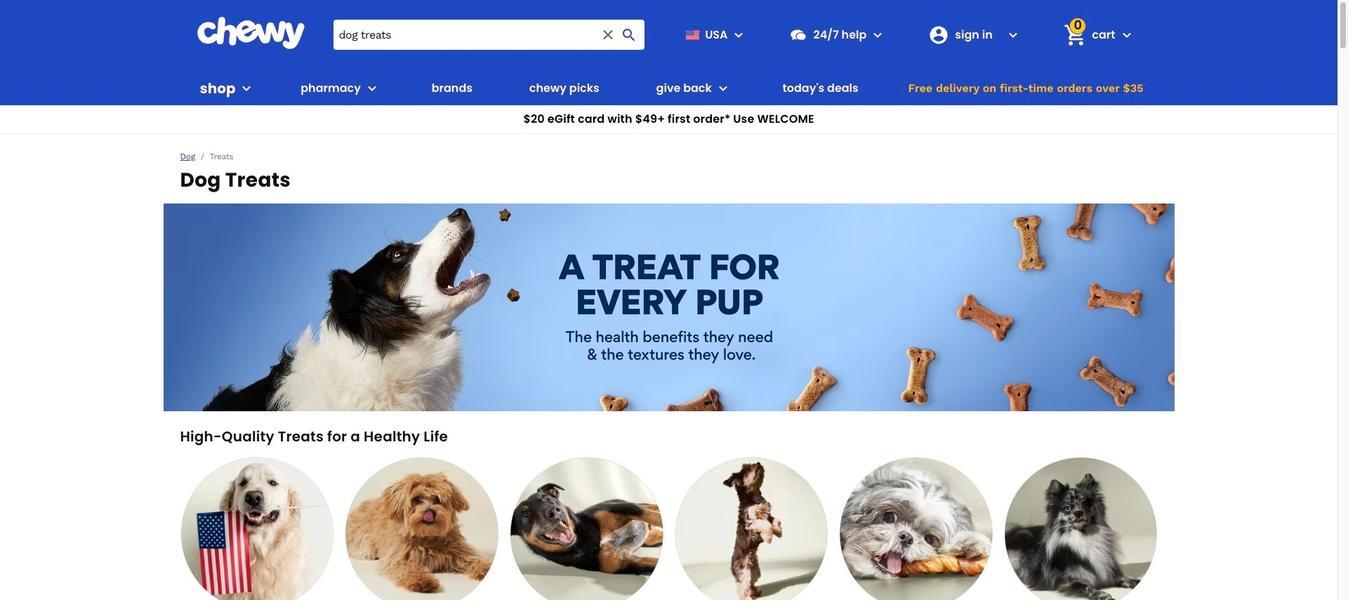 Task type: describe. For each thing, give the bounding box(es) containing it.
single ingredient image
[[840, 457, 993, 601]]

made in usa image
[[180, 457, 334, 601]]

sensitive digestion image
[[345, 457, 499, 601]]

help menu image
[[870, 26, 887, 43]]

cart menu image
[[1119, 26, 1136, 43]]

0 vertical spatial menu image
[[731, 26, 748, 43]]

chewy home image
[[196, 17, 305, 49]]

account menu image
[[1006, 26, 1023, 43]]

a treat for every pup. the health benefits they need & textures they love. image
[[163, 204, 1175, 412]]

submit search image
[[621, 26, 638, 43]]



Task type: locate. For each thing, give the bounding box(es) containing it.
hip & joint support image
[[675, 457, 828, 601]]

site banner
[[0, 0, 1338, 134]]

chewy support image
[[790, 26, 808, 44]]

1 horizontal spatial menu image
[[731, 26, 748, 43]]

0 horizontal spatial menu image
[[239, 80, 255, 97]]

menu image down the chewy home image
[[239, 80, 255, 97]]

menu image
[[731, 26, 748, 43], [239, 80, 255, 97]]

Search text field
[[333, 20, 645, 50]]

menu image up "give back menu" icon
[[731, 26, 748, 43]]

pharmacy menu image
[[364, 80, 381, 97]]

give back menu image
[[715, 80, 732, 97]]

skin & coat health image
[[1004, 457, 1158, 601]]

items image
[[1064, 22, 1088, 47]]

Product search field
[[333, 20, 645, 50]]

1 vertical spatial menu image
[[239, 80, 255, 97]]

delete search image
[[600, 26, 617, 43]]

calming image
[[510, 457, 664, 601]]



Task type: vqa. For each thing, say whether or not it's contained in the screenshot.
second bag
no



